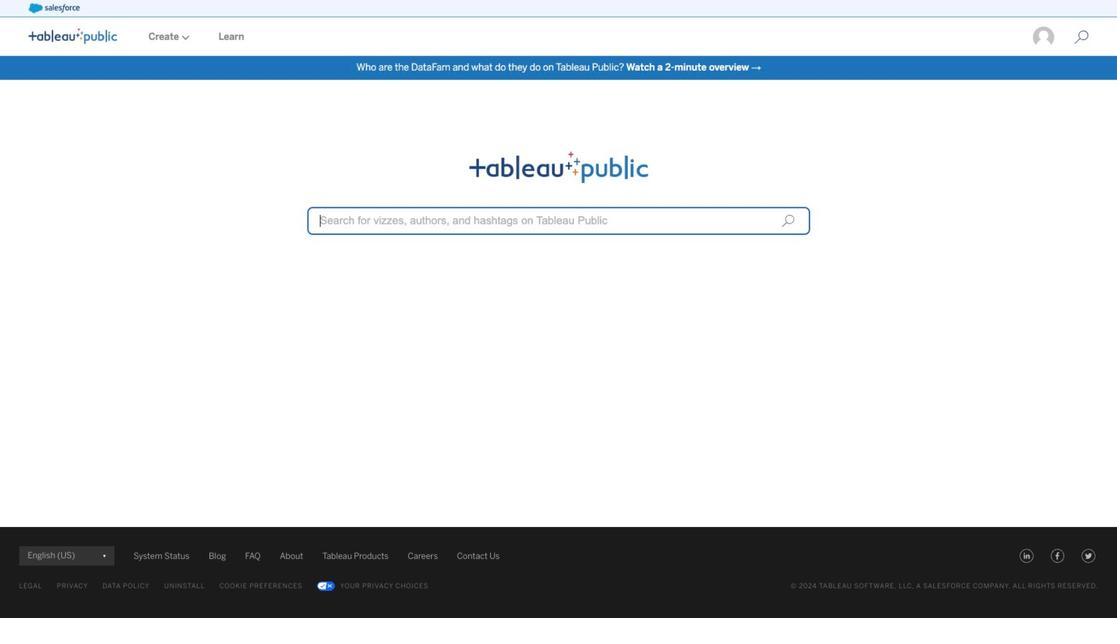 Task type: describe. For each thing, give the bounding box(es) containing it.
Search input field
[[307, 207, 811, 235]]

salesforce logo image
[[29, 4, 80, 13]]



Task type: vqa. For each thing, say whether or not it's contained in the screenshot.
gary.orlando Icon
yes



Task type: locate. For each thing, give the bounding box(es) containing it.
search image
[[782, 214, 795, 227]]

gary.orlando image
[[1033, 26, 1056, 49]]

logo image
[[29, 28, 117, 44]]

create image
[[179, 35, 190, 40]]

go to search image
[[1061, 30, 1104, 44]]

selected language element
[[28, 546, 106, 566]]



